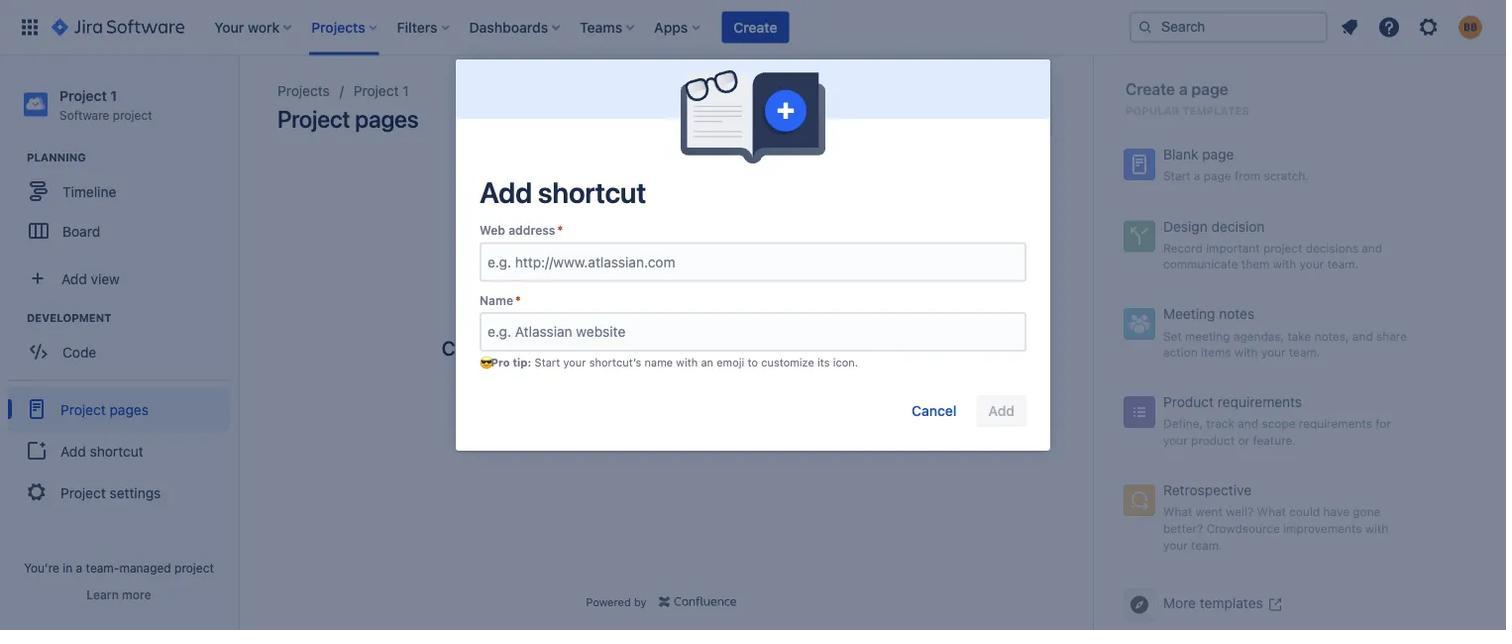 Task type: locate. For each thing, give the bounding box(es) containing it.
this
[[521, 336, 553, 359]]

connect
[[442, 336, 517, 359], [590, 383, 646, 400]]

0 horizontal spatial 1
[[110, 87, 117, 104]]

project settings
[[60, 485, 161, 501]]

page
[[1192, 80, 1229, 99], [845, 336, 889, 359]]

0 vertical spatial *
[[558, 224, 563, 237]]

add shortcut up address on the left top of page
[[480, 175, 646, 209]]

to left 'name'
[[623, 336, 641, 359]]

1 horizontal spatial page
[[1192, 80, 1229, 99]]

project left settings
[[60, 485, 106, 501]]

add shortcut
[[480, 175, 646, 209], [60, 443, 143, 459]]

confluence image
[[659, 594, 737, 610], [659, 594, 737, 610]]

0 vertical spatial project pages
[[278, 105, 419, 133]]

0 horizontal spatial connect
[[442, 336, 517, 359]]

e.g. Atlassian website field
[[482, 314, 1025, 350]]

by
[[634, 596, 647, 609]]

emoji
[[717, 356, 745, 369]]

0 horizontal spatial project
[[113, 108, 152, 122]]

page inside create a page popular templates
[[1192, 80, 1229, 99]]

primary element
[[12, 0, 1130, 55]]

planning
[[27, 151, 86, 164]]

learn
[[87, 588, 119, 602]]

project settings link
[[8, 471, 230, 515]]

1 vertical spatial add shortcut
[[60, 443, 143, 459]]

development group
[[10, 310, 237, 378]]

0 vertical spatial a
[[1179, 80, 1188, 99]]

project 1 link
[[354, 79, 409, 103]]

shortcut up address on the left top of page
[[538, 175, 646, 209]]

2 horizontal spatial project
[[557, 336, 619, 359]]

0 vertical spatial connect
[[442, 336, 517, 359]]

to inside connect to confluence button
[[649, 383, 663, 400]]

1 vertical spatial connect
[[590, 383, 646, 400]]

connect to confluence
[[590, 383, 741, 400]]

project right the projects
[[354, 83, 399, 99]]

1 vertical spatial add
[[60, 443, 86, 459]]

1 horizontal spatial add
[[480, 175, 532, 209]]

1 for project 1 software project
[[110, 87, 117, 104]]

connect down shortcut's
[[590, 383, 646, 400]]

project
[[354, 83, 399, 99], [59, 87, 107, 104], [278, 105, 350, 133], [60, 401, 106, 418], [60, 485, 106, 501]]

add up web
[[480, 175, 532, 209]]

to
[[623, 336, 641, 359], [748, 356, 758, 369], [649, 383, 663, 400]]

page up "templates"
[[1192, 80, 1229, 99]]

1 vertical spatial pages
[[110, 401, 149, 418]]

2 horizontal spatial to
[[748, 356, 758, 369]]

project
[[113, 108, 152, 122], [557, 336, 619, 359], [175, 561, 214, 575]]

0 vertical spatial create
[[734, 19, 778, 35]]

1 for project 1
[[403, 83, 409, 99]]

connect for connect to confluence
[[590, 383, 646, 400]]

add shortcut inside 'dialog'
[[480, 175, 646, 209]]

1 vertical spatial create
[[1126, 80, 1176, 99]]

project down projects link
[[278, 105, 350, 133]]

project pages down project 1 link
[[278, 105, 419, 133]]

name *
[[480, 293, 521, 307]]

a right in
[[76, 561, 83, 575]]

shortcut
[[538, 175, 646, 209], [90, 443, 143, 459]]

a inside create a page popular templates
[[1179, 80, 1188, 99]]

web address *
[[480, 224, 563, 237]]

powered by
[[586, 596, 647, 609]]

settings
[[110, 485, 161, 501]]

1 horizontal spatial a
[[646, 336, 656, 359]]

to inside add shortcut 'dialog'
[[748, 356, 758, 369]]

0 horizontal spatial *
[[515, 293, 521, 307]]

pages up add shortcut button
[[110, 401, 149, 418]]

* right 'name'
[[515, 293, 521, 307]]

0 vertical spatial add shortcut
[[480, 175, 646, 209]]

board
[[62, 223, 100, 239]]

1 horizontal spatial add shortcut
[[480, 175, 646, 209]]

1 vertical spatial page
[[845, 336, 889, 359]]

to down 'name'
[[649, 383, 663, 400]]

name
[[480, 293, 513, 307]]

shortcut down project pages 'link'
[[90, 443, 143, 459]]

shortcut's
[[589, 356, 642, 369]]

*
[[558, 224, 563, 237], [515, 293, 521, 307]]

project pages up add shortcut button
[[60, 401, 149, 418]]

1
[[403, 83, 409, 99], [110, 87, 117, 104]]

add
[[480, 175, 532, 209], [60, 443, 86, 459]]

group
[[8, 380, 230, 521]]

0 horizontal spatial project pages
[[60, 401, 149, 418]]

popular
[[1126, 105, 1180, 117]]

0 vertical spatial confluence
[[660, 336, 761, 359]]

0 vertical spatial project
[[113, 108, 152, 122]]

0 vertical spatial pages
[[355, 105, 419, 133]]

add shortcut button
[[8, 431, 230, 471]]

0 horizontal spatial add
[[60, 443, 86, 459]]

a right shortcut's
[[646, 336, 656, 359]]

project inside project settings link
[[60, 485, 106, 501]]

add inside button
[[60, 443, 86, 459]]

0 horizontal spatial shortcut
[[90, 443, 143, 459]]

space
[[766, 336, 818, 359]]

1 vertical spatial project pages
[[60, 401, 149, 418]]

connect inside button
[[590, 383, 646, 400]]

0 vertical spatial add
[[480, 175, 532, 209]]

1 horizontal spatial *
[[558, 224, 563, 237]]

0 horizontal spatial pages
[[110, 401, 149, 418]]

1 vertical spatial confluence
[[666, 383, 741, 400]]

1 vertical spatial project
[[557, 336, 619, 359]]

project right managed
[[175, 561, 214, 575]]

project right software at left top
[[113, 108, 152, 122]]

1 horizontal spatial pages
[[355, 105, 419, 133]]

* right address on the left top of page
[[558, 224, 563, 237]]

pages
[[355, 105, 419, 133], [110, 401, 149, 418]]

1 inside the project 1 software project
[[110, 87, 117, 104]]

project pages
[[278, 105, 419, 133], [60, 401, 149, 418]]

add shortcut dialog
[[456, 59, 1051, 451]]

project up add shortcut button
[[60, 401, 106, 418]]

1 horizontal spatial connect
[[590, 383, 646, 400]]

project up software at left top
[[59, 87, 107, 104]]

0 vertical spatial page
[[1192, 80, 1229, 99]]

1 horizontal spatial 1
[[403, 83, 409, 99]]

create
[[734, 19, 778, 35], [1126, 80, 1176, 99]]

templates
[[1183, 105, 1250, 117]]

1 horizontal spatial shortcut
[[538, 175, 646, 209]]

1 horizontal spatial create
[[1126, 80, 1176, 99]]

cancel
[[912, 403, 957, 419]]

group containing project pages
[[8, 380, 230, 521]]

project 1
[[354, 83, 409, 99]]

1 vertical spatial a
[[646, 336, 656, 359]]

0 horizontal spatial create
[[734, 19, 778, 35]]

2 horizontal spatial a
[[1179, 80, 1188, 99]]

e.g. http://www.atlassian.com url field
[[482, 244, 1025, 280]]

a up popular
[[1179, 80, 1188, 99]]

page right 'or'
[[845, 336, 889, 359]]

2 vertical spatial a
[[76, 561, 83, 575]]

projects
[[278, 83, 330, 99]]

a
[[1179, 80, 1188, 99], [646, 336, 656, 359], [76, 561, 83, 575]]

more
[[122, 588, 151, 602]]

connect to confluence button
[[578, 376, 753, 407]]

project pages inside 'link'
[[60, 401, 149, 418]]

1 vertical spatial shortcut
[[90, 443, 143, 459]]

web
[[480, 224, 506, 237]]

connect down 'name'
[[442, 336, 517, 359]]

0 horizontal spatial page
[[845, 336, 889, 359]]

2 vertical spatial project
[[175, 561, 214, 575]]

timeline
[[62, 183, 116, 200]]

create inside create a page popular templates
[[1126, 80, 1176, 99]]

project right this
[[557, 336, 619, 359]]

confluence
[[660, 336, 761, 359], [666, 383, 741, 400]]

shortcut inside 'dialog'
[[538, 175, 646, 209]]

0 vertical spatial shortcut
[[538, 175, 646, 209]]

jira software image
[[52, 15, 185, 39], [52, 15, 185, 39]]

add up project settings
[[60, 443, 86, 459]]

create inside button
[[734, 19, 778, 35]]

with
[[676, 356, 698, 369]]

to right emoji
[[748, 356, 758, 369]]

add shortcut up project settings
[[60, 443, 143, 459]]

1 horizontal spatial to
[[649, 383, 663, 400]]

0 horizontal spatial add shortcut
[[60, 443, 143, 459]]

code
[[62, 344, 96, 360]]

pages down project 1 link
[[355, 105, 419, 133]]



Task type: describe. For each thing, give the bounding box(es) containing it.
its
[[818, 356, 830, 369]]

powered
[[586, 596, 631, 609]]

team-
[[86, 561, 119, 575]]

name
[[645, 356, 673, 369]]

your
[[563, 356, 586, 369]]

tip:
[[513, 356, 532, 369]]

in
[[63, 561, 73, 575]]

project inside the project 1 software project
[[113, 108, 152, 122]]

project inside project pages 'link'
[[60, 401, 106, 418]]

connect for connect this project to a confluence space or page
[[442, 336, 517, 359]]

software
[[59, 108, 109, 122]]

or
[[823, 336, 841, 359]]

0 horizontal spatial a
[[76, 561, 83, 575]]

1 horizontal spatial project pages
[[278, 105, 419, 133]]

Search field
[[1130, 11, 1328, 43]]

😎pro
[[480, 356, 510, 369]]

update space or page icon image
[[1026, 107, 1050, 131]]

projects link
[[278, 79, 330, 103]]

create button
[[722, 11, 790, 43]]

you're in a team-managed project
[[24, 561, 214, 575]]

learn more button
[[87, 587, 151, 603]]

project 1 software project
[[59, 87, 152, 122]]

create for create a page popular templates
[[1126, 80, 1176, 99]]

managed
[[119, 561, 171, 575]]

1 vertical spatial *
[[515, 293, 521, 307]]

customize
[[761, 356, 815, 369]]

project pages link
[[8, 388, 230, 431]]

code link
[[10, 332, 228, 372]]

timeline link
[[10, 172, 228, 211]]

pages inside 'link'
[[110, 401, 149, 418]]

address
[[509, 224, 556, 237]]

icon.
[[833, 356, 858, 369]]

confluence inside button
[[666, 383, 741, 400]]

0 horizontal spatial to
[[623, 336, 641, 359]]

😎pro tip: start your shortcut's name with an emoji to customize its icon.
[[480, 356, 858, 369]]

create a page popular templates
[[1126, 80, 1250, 117]]

1 horizontal spatial project
[[175, 561, 214, 575]]

start
[[535, 356, 560, 369]]

add inside 'dialog'
[[480, 175, 532, 209]]

board link
[[10, 211, 228, 251]]

learn more
[[87, 588, 151, 602]]

you're
[[24, 561, 59, 575]]

cancel button
[[900, 395, 969, 427]]

planning group
[[10, 150, 237, 257]]

development
[[27, 312, 111, 325]]

create banner
[[0, 0, 1507, 56]]

connect this project to a confluence space or page
[[442, 336, 889, 359]]

search image
[[1138, 19, 1154, 35]]

create for create
[[734, 19, 778, 35]]

project inside the project 1 software project
[[59, 87, 107, 104]]

add shortcut inside button
[[60, 443, 143, 459]]

an
[[701, 356, 714, 369]]

shortcut inside button
[[90, 443, 143, 459]]

project inside project 1 link
[[354, 83, 399, 99]]



Task type: vqa. For each thing, say whether or not it's contained in the screenshot.
The Project Settings link
yes



